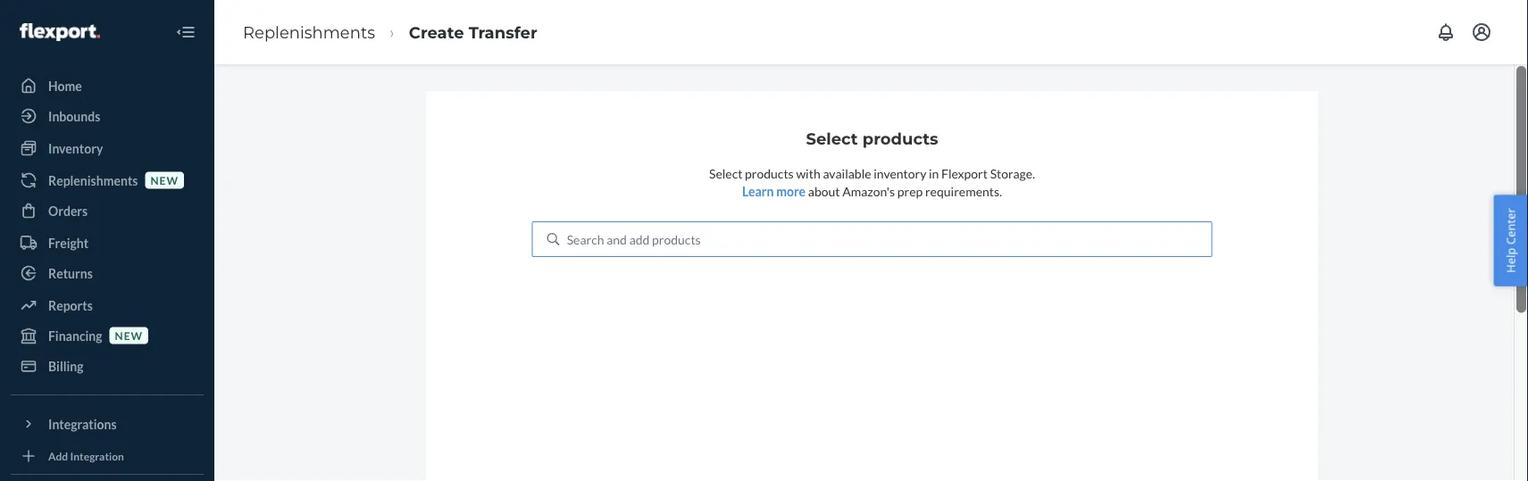 Task type: locate. For each thing, give the bounding box(es) containing it.
new for replenishments
[[150, 174, 179, 187]]

help center button
[[1494, 195, 1528, 287]]

reports
[[48, 298, 93, 313]]

available
[[823, 166, 871, 181]]

products
[[863, 129, 938, 148], [745, 166, 794, 181], [652, 232, 701, 247]]

integrations button
[[11, 410, 204, 439]]

center
[[1503, 208, 1519, 245]]

1 vertical spatial replenishments
[[48, 173, 138, 188]]

0 horizontal spatial products
[[652, 232, 701, 247]]

search
[[567, 232, 604, 247]]

select up learn in the top of the page
[[709, 166, 743, 181]]

products inside select products with available inventory in flexport storage. learn more about amazon's prep requirements.
[[745, 166, 794, 181]]

returns link
[[11, 259, 204, 288]]

1 horizontal spatial products
[[745, 166, 794, 181]]

select up available on the top right of the page
[[806, 129, 858, 148]]

2 horizontal spatial products
[[863, 129, 938, 148]]

select products with available inventory in flexport storage. learn more about amazon's prep requirements.
[[709, 166, 1035, 199]]

search image
[[547, 233, 560, 246]]

select inside select products with available inventory in flexport storage. learn more about amazon's prep requirements.
[[709, 166, 743, 181]]

inventory
[[48, 141, 103, 156]]

products right add
[[652, 232, 701, 247]]

integration
[[70, 450, 124, 463]]

search and add products
[[567, 232, 701, 247]]

financing
[[48, 328, 102, 343]]

help center
[[1503, 208, 1519, 273]]

transfer
[[469, 22, 537, 42]]

0 vertical spatial select
[[806, 129, 858, 148]]

freight
[[48, 235, 88, 251]]

0 vertical spatial products
[[863, 129, 938, 148]]

replenishments
[[243, 22, 375, 42], [48, 173, 138, 188]]

new
[[150, 174, 179, 187], [115, 329, 143, 342]]

add integration link
[[11, 446, 204, 467]]

select for select products with available inventory in flexport storage. learn more about amazon's prep requirements.
[[709, 166, 743, 181]]

2 vertical spatial products
[[652, 232, 701, 247]]

freight link
[[11, 229, 204, 257]]

1 horizontal spatial select
[[806, 129, 858, 148]]

about
[[808, 184, 840, 199]]

create transfer link
[[409, 22, 537, 42]]

select for select products
[[806, 129, 858, 148]]

new for financing
[[115, 329, 143, 342]]

select
[[806, 129, 858, 148], [709, 166, 743, 181]]

products up "inventory"
[[863, 129, 938, 148]]

in
[[929, 166, 939, 181]]

inventory link
[[11, 134, 204, 163]]

products up learn more button
[[745, 166, 794, 181]]

1 horizontal spatial new
[[150, 174, 179, 187]]

replenishments inside breadcrumbs navigation
[[243, 22, 375, 42]]

products for select products with available inventory in flexport storage. learn more about amazon's prep requirements.
[[745, 166, 794, 181]]

0 vertical spatial replenishments
[[243, 22, 375, 42]]

add
[[48, 450, 68, 463]]

home
[[48, 78, 82, 93]]

products for select products
[[863, 129, 938, 148]]

0 horizontal spatial select
[[709, 166, 743, 181]]

0 vertical spatial new
[[150, 174, 179, 187]]

orders link
[[11, 197, 204, 225]]

home link
[[11, 71, 204, 100]]

0 horizontal spatial new
[[115, 329, 143, 342]]

open notifications image
[[1435, 21, 1457, 43]]

and
[[607, 232, 627, 247]]

1 vertical spatial products
[[745, 166, 794, 181]]

new down reports link
[[115, 329, 143, 342]]

flexport
[[942, 166, 988, 181]]

new up orders link
[[150, 174, 179, 187]]

inventory
[[874, 166, 927, 181]]

1 vertical spatial select
[[709, 166, 743, 181]]

1 vertical spatial new
[[115, 329, 143, 342]]

1 horizontal spatial replenishments
[[243, 22, 375, 42]]



Task type: vqa. For each thing, say whether or not it's contained in the screenshot.
the middle the Inbounds
no



Task type: describe. For each thing, give the bounding box(es) containing it.
learn
[[742, 184, 774, 199]]

select products
[[806, 129, 938, 148]]

create transfer
[[409, 22, 537, 42]]

requirements.
[[925, 184, 1002, 199]]

prep
[[898, 184, 923, 199]]

help
[[1503, 248, 1519, 273]]

with
[[796, 166, 821, 181]]

open account menu image
[[1471, 21, 1493, 43]]

inbounds
[[48, 109, 100, 124]]

billing link
[[11, 352, 204, 381]]

more
[[776, 184, 806, 199]]

reports link
[[11, 291, 204, 320]]

0 horizontal spatial replenishments
[[48, 173, 138, 188]]

amazon's
[[843, 184, 895, 199]]

replenishments link
[[243, 22, 375, 42]]

inbounds link
[[11, 102, 204, 130]]

learn more button
[[742, 182, 806, 200]]

breadcrumbs navigation
[[229, 6, 552, 58]]

orders
[[48, 203, 88, 218]]

create
[[409, 22, 464, 42]]

add
[[629, 232, 650, 247]]

integrations
[[48, 417, 117, 432]]

storage.
[[990, 166, 1035, 181]]

add integration
[[48, 450, 124, 463]]

billing
[[48, 359, 84, 374]]

flexport logo image
[[20, 23, 100, 41]]

returns
[[48, 266, 93, 281]]

close navigation image
[[175, 21, 197, 43]]



